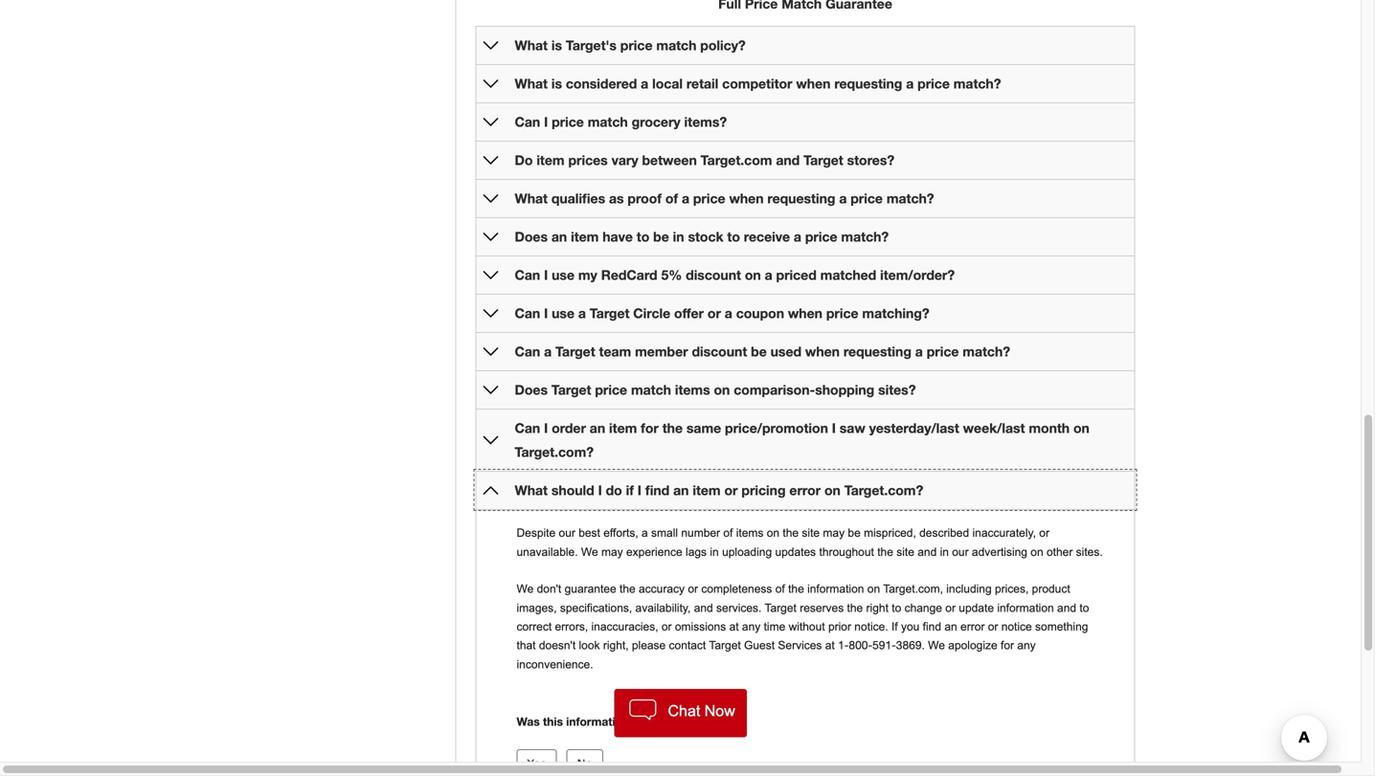 Task type: locate. For each thing, give the bounding box(es) containing it.
0 vertical spatial information
[[808, 583, 864, 596]]

i
[[544, 114, 548, 130], [544, 267, 548, 283], [544, 306, 548, 321], [544, 421, 548, 436], [832, 421, 836, 436], [598, 483, 602, 499], [638, 483, 642, 499]]

the
[[663, 421, 683, 436], [783, 527, 799, 540], [878, 546, 894, 559], [620, 583, 636, 596], [788, 583, 804, 596], [847, 602, 863, 615]]

4 can from the top
[[515, 344, 540, 360]]

we up images,
[[517, 583, 534, 596]]

for inside can i order an item for the same price/promotion i saw yesterday/last week/last month on target.com?
[[641, 421, 659, 436]]

what left target's
[[515, 37, 548, 53]]

2 circle arrow e image from the top
[[483, 76, 499, 92]]

does for does target price match items on comparison-shopping sites?
[[515, 382, 548, 398]]

2 vertical spatial we
[[928, 640, 945, 653]]

2 vertical spatial be
[[848, 527, 861, 540]]

item inside can i order an item for the same price/promotion i saw yesterday/last week/last month on target.com?
[[609, 421, 637, 436]]

best
[[579, 527, 600, 540]]

retail
[[687, 76, 719, 92]]

an inside we don't guarantee the accuracy or completeness of the information on target.com, including prices, product images, specifications, availability, and services. target reserves the right to change or update information and to correct errors, inaccuracies, or omissions at any time without prior notice. if you find an error or notice something that doesn't look right, please contact target guest services at
[[945, 621, 958, 634]]

what right circle arrow s icon
[[515, 483, 548, 499]]

1 horizontal spatial information
[[808, 583, 864, 596]]

right
[[866, 602, 889, 615]]

without
[[789, 621, 825, 634]]

items inside despite our best efforts, a small number of items on the site may be mispriced, described inaccurately, or unavailable. we may experience lags in uploading updates throughout the site and in our advertising on other sites.
[[736, 527, 764, 540]]

is for considered
[[552, 76, 562, 92]]

be inside despite our best efforts, a small number of items on the site may be mispriced, described inaccurately, or unavailable. we may experience lags in uploading updates throughout the site and in our advertising on other sites.
[[848, 527, 861, 540]]

efforts,
[[604, 527, 639, 540]]

1 vertical spatial at
[[825, 640, 835, 653]]

circle arrow e image
[[483, 153, 499, 168], [483, 191, 499, 206], [483, 229, 499, 245], [483, 344, 499, 360], [483, 383, 499, 398], [483, 433, 499, 448]]

discount down stock
[[686, 267, 741, 283]]

items up same
[[675, 382, 710, 398]]

1 horizontal spatial site
[[897, 546, 915, 559]]

we don't guarantee the accuracy or completeness of the information on target.com, including prices, product images, specifications, availability, and services. target reserves the right to change or update information and to correct errors, inaccuracies, or omissions at any time without prior notice. if you find an error or notice something that doesn't look right, please contact target guest services at
[[517, 583, 1089, 653]]

and right target.com
[[776, 152, 800, 168]]

2 horizontal spatial be
[[848, 527, 861, 540]]

at down services.
[[729, 621, 739, 634]]

match for items
[[631, 382, 671, 398]]

be up 5% on the left top
[[653, 229, 669, 245]]

0 horizontal spatial of
[[666, 191, 678, 206]]

pricing
[[742, 483, 786, 499]]

1 horizontal spatial target.com?
[[845, 483, 924, 499]]

2 horizontal spatial of
[[776, 583, 785, 596]]

1 horizontal spatial find
[[923, 621, 942, 634]]

or
[[708, 306, 721, 321], [725, 483, 738, 499], [1040, 527, 1050, 540], [688, 583, 698, 596], [946, 602, 956, 615], [662, 621, 672, 634], [988, 621, 998, 634]]

the left accuracy
[[620, 583, 636, 596]]

may down efforts, at the left bottom of page
[[602, 546, 623, 559]]

0 vertical spatial any
[[742, 621, 761, 634]]

0 horizontal spatial information
[[566, 716, 629, 729]]

does for does an item have to be in stock to receive a price match?
[[515, 229, 548, 245]]

site up updates
[[802, 527, 820, 540]]

1 vertical spatial use
[[552, 306, 575, 321]]

on up 'coupon'
[[745, 267, 761, 283]]

1 horizontal spatial for
[[1001, 640, 1014, 653]]

of right proof
[[666, 191, 678, 206]]

1 horizontal spatial may
[[823, 527, 845, 540]]

0 horizontal spatial target.com?
[[515, 445, 594, 460]]

what is considered a local retail competitor when requesting a price match?
[[515, 76, 1001, 92]]

for inside ". we apologize for any inconvenience."
[[1001, 640, 1014, 653]]

0 horizontal spatial be
[[653, 229, 669, 245]]

what is target's price match policy? link
[[515, 37, 746, 53]]

of up uploading
[[724, 527, 733, 540]]

591-
[[873, 639, 896, 653]]

errors,
[[555, 621, 588, 634]]

circle arrow s image
[[483, 483, 499, 499]]

3 what from the top
[[515, 191, 548, 206]]

5 circle arrow e image from the top
[[483, 383, 499, 398]]

at left 1-
[[825, 640, 835, 653]]

3 can from the top
[[515, 306, 540, 321]]

my
[[578, 267, 598, 283]]

and up omissions
[[694, 602, 713, 615]]

on up right
[[868, 583, 880, 596]]

0 vertical spatial use
[[552, 267, 575, 283]]

when down target.com
[[729, 191, 764, 206]]

what for what is considered a local retail competitor when requesting a price match?
[[515, 76, 548, 92]]

1 horizontal spatial in
[[710, 546, 719, 559]]

to
[[637, 229, 650, 245], [727, 229, 740, 245], [892, 602, 902, 615], [1080, 602, 1089, 615]]

can i use my redcard 5% discount on a priced matched item/order?
[[515, 267, 955, 283]]

find
[[645, 483, 670, 499], [923, 621, 942, 634]]

information
[[808, 583, 864, 596], [997, 602, 1054, 615], [566, 716, 629, 729]]

circle arrow e image for can i price match grocery items?
[[483, 115, 499, 130]]

can for can i price match grocery items?
[[515, 114, 540, 130]]

1 is from the top
[[552, 37, 562, 53]]

1 horizontal spatial we
[[581, 546, 598, 559]]

0 vertical spatial target.com?
[[515, 445, 594, 460]]

requesting up 'stores?'
[[835, 76, 903, 92]]

we down best
[[581, 546, 598, 559]]

for left same
[[641, 421, 659, 436]]

does
[[515, 229, 548, 245], [515, 382, 548, 398]]

on left other
[[1031, 546, 1044, 559]]

match up "local"
[[657, 37, 697, 53]]

redcard
[[601, 267, 658, 283]]

site
[[802, 527, 820, 540], [897, 546, 915, 559]]

what left 'considered'
[[515, 76, 548, 92]]

item right order
[[609, 421, 637, 436]]

target.com? down order
[[515, 445, 594, 460]]

circle arrow e image for what is considered a local retail competitor when requesting a price match?
[[483, 76, 499, 92]]

or down availability,
[[662, 621, 672, 634]]

use for a
[[552, 306, 575, 321]]

any up guest
[[742, 621, 761, 634]]

1 use from the top
[[552, 267, 575, 283]]

member
[[635, 344, 688, 360]]

0 horizontal spatial find
[[645, 483, 670, 499]]

6 circle arrow e image from the top
[[483, 433, 499, 448]]

5 circle arrow e image from the top
[[483, 306, 499, 321]]

any down notice
[[1018, 640, 1036, 653]]

can
[[515, 114, 540, 130], [515, 267, 540, 283], [515, 306, 540, 321], [515, 344, 540, 360], [515, 421, 540, 436]]

please
[[632, 640, 666, 653]]

0 horizontal spatial we
[[517, 583, 534, 596]]

notice
[[1002, 621, 1032, 634]]

use left circle
[[552, 306, 575, 321]]

1 vertical spatial information
[[997, 602, 1054, 615]]

is for target's
[[552, 37, 562, 53]]

to up something
[[1080, 602, 1089, 615]]

be up throughout
[[848, 527, 861, 540]]

circle arrow e image
[[483, 38, 499, 53], [483, 76, 499, 92], [483, 115, 499, 130], [483, 268, 499, 283], [483, 306, 499, 321]]

1 circle arrow e image from the top
[[483, 38, 499, 53]]

or left 'update' at right bottom
[[946, 602, 956, 615]]

target.com? inside can i order an item for the same price/promotion i saw yesterday/last week/last month on target.com?
[[515, 445, 594, 460]]

1 vertical spatial we
[[517, 583, 534, 596]]

error inside we don't guarantee the accuracy or completeness of the information on target.com, including prices, product images, specifications, availability, and services. target reserves the right to change or update information and to correct errors, inaccuracies, or omissions at any time without prior notice. if you find an error or notice something that doesn't look right, please contact target guest services at
[[961, 621, 985, 634]]

1 what from the top
[[515, 37, 548, 53]]

services.
[[717, 602, 762, 615]]

1 horizontal spatial at
[[825, 640, 835, 653]]

month
[[1029, 421, 1070, 436]]

comparison-
[[734, 382, 815, 398]]

can inside can i order an item for the same price/promotion i saw yesterday/last week/last month on target.com?
[[515, 421, 540, 436]]

offer
[[674, 306, 704, 321]]

an right order
[[590, 421, 606, 436]]

on
[[745, 267, 761, 283], [714, 382, 730, 398], [1074, 421, 1090, 436], [825, 483, 841, 499], [767, 527, 780, 540], [1031, 546, 1044, 559], [868, 583, 880, 596]]

including
[[947, 583, 992, 596]]

our down described
[[952, 546, 969, 559]]

you
[[901, 621, 920, 634]]

2 use from the top
[[552, 306, 575, 321]]

on inside we don't guarantee the accuracy or completeness of the information on target.com, including prices, product images, specifications, availability, and services. target reserves the right to change or update information and to correct errors, inaccuracies, or omissions at any time without prior notice. if you find an error or notice something that doesn't look right, please contact target guest services at
[[868, 583, 880, 596]]

2 what from the top
[[515, 76, 548, 92]]

0 vertical spatial at
[[729, 621, 739, 634]]

or left pricing
[[725, 483, 738, 499]]

match down member
[[631, 382, 671, 398]]

of inside despite our best efforts, a small number of items on the site may be mispriced, described inaccurately, or unavailable. we may experience lags in uploading updates throughout the site and in our advertising on other sites.
[[724, 527, 733, 540]]

circle arrow e image for what is target's price match policy?
[[483, 38, 499, 53]]

or inside despite our best efforts, a small number of items on the site may be mispriced, described inaccurately, or unavailable. we may experience lags in uploading updates throughout the site and in our advertising on other sites.
[[1040, 527, 1050, 540]]

1 does from the top
[[515, 229, 548, 245]]

apologize
[[949, 640, 998, 653]]

any inside we don't guarantee the accuracy or completeness of the information on target.com, including prices, product images, specifications, availability, and services. target reserves the right to change or update information and to correct errors, inaccuracies, or omissions at any time without prior notice. if you find an error or notice something that doesn't look right, please contact target guest services at
[[742, 621, 761, 634]]

to right stock
[[727, 229, 740, 245]]

information up reserves
[[808, 583, 864, 596]]

1 vertical spatial be
[[751, 344, 767, 360]]

receive
[[744, 229, 790, 245]]

0 horizontal spatial for
[[641, 421, 659, 436]]

on up same
[[714, 382, 730, 398]]

be left "used"
[[751, 344, 767, 360]]

proof
[[628, 191, 662, 206]]

4 circle arrow e image from the top
[[483, 344, 499, 360]]

1 horizontal spatial of
[[724, 527, 733, 540]]

on right month
[[1074, 421, 1090, 436]]

1 vertical spatial site
[[897, 546, 915, 559]]

3 circle arrow e image from the top
[[483, 115, 499, 130]]

does an item have to be in stock to receive a price match? link
[[515, 229, 889, 245]]

or up other
[[1040, 527, 1050, 540]]

mispriced,
[[864, 527, 917, 540]]

2 does from the top
[[515, 382, 548, 398]]

error up apologize
[[961, 621, 985, 634]]

0 vertical spatial requesting
[[835, 76, 903, 92]]

0 horizontal spatial at
[[729, 621, 739, 634]]

1 horizontal spatial our
[[952, 546, 969, 559]]

stock
[[688, 229, 724, 245]]

what is target's price match policy?
[[515, 37, 746, 53]]

1 vertical spatial find
[[923, 621, 942, 634]]

does target price match items on comparison-shopping sites? link
[[515, 382, 916, 398]]

match
[[657, 37, 697, 53], [588, 114, 628, 130], [631, 382, 671, 398]]

we right .
[[928, 640, 945, 653]]

0 horizontal spatial may
[[602, 546, 623, 559]]

an
[[552, 229, 567, 245], [590, 421, 606, 436], [674, 483, 689, 499], [945, 621, 958, 634]]

5 can from the top
[[515, 421, 540, 436]]

in right lags
[[710, 546, 719, 559]]

site down mispriced, on the right of page
[[897, 546, 915, 559]]

circle arrow e image for does an item have to be in stock to receive a price match?
[[483, 229, 499, 245]]

find inside we don't guarantee the accuracy or completeness of the information on target.com, including prices, product images, specifications, availability, and services. target reserves the right to change or update information and to correct errors, inaccuracies, or omissions at any time without prior notice. if you find an error or notice something that doesn't look right, please contact target guest services at
[[923, 621, 942, 634]]

can for can a target team member discount be used when requesting a price match?
[[515, 344, 540, 360]]

target.com?
[[515, 445, 594, 460], [845, 483, 924, 499]]

1 vertical spatial may
[[602, 546, 623, 559]]

can i price match grocery items? link
[[515, 114, 727, 130]]

1 horizontal spatial be
[[751, 344, 767, 360]]

1 vertical spatial any
[[1018, 640, 1036, 653]]

chat now
[[668, 703, 735, 720]]

4 what from the top
[[515, 483, 548, 499]]

requesting up receive
[[768, 191, 836, 206]]

to right have
[[637, 229, 650, 245]]

0 horizontal spatial items
[[675, 382, 710, 398]]

0 horizontal spatial our
[[559, 527, 576, 540]]

availability,
[[636, 602, 691, 615]]

may
[[823, 527, 845, 540], [602, 546, 623, 559]]

1 vertical spatial items
[[736, 527, 764, 540]]

0 vertical spatial our
[[559, 527, 576, 540]]

. we apologize for any inconvenience.
[[517, 640, 1036, 671]]

can for can i use my redcard 5% discount on a priced matched item/order?
[[515, 267, 540, 283]]

for down notice
[[1001, 640, 1014, 653]]

something
[[1036, 621, 1089, 634]]

is left target's
[[552, 37, 562, 53]]

1 vertical spatial error
[[961, 621, 985, 634]]

4 circle arrow e image from the top
[[483, 268, 499, 283]]

1 vertical spatial target.com?
[[845, 483, 924, 499]]

3 circle arrow e image from the top
[[483, 229, 499, 245]]

match down 'considered'
[[588, 114, 628, 130]]

helpful?
[[633, 716, 676, 729]]

use for my
[[552, 267, 575, 283]]

item up number
[[693, 483, 721, 499]]

what for what qualifies as proof of a price when requesting a price match?
[[515, 191, 548, 206]]

2 can from the top
[[515, 267, 540, 283]]

what is considered a local retail competitor when requesting a price match? link
[[515, 76, 1001, 92]]

1 circle arrow e image from the top
[[483, 153, 499, 168]]

0 vertical spatial be
[[653, 229, 669, 245]]

2 horizontal spatial we
[[928, 640, 945, 653]]

1 horizontal spatial any
[[1018, 640, 1036, 653]]

the left right
[[847, 602, 863, 615]]

1 vertical spatial is
[[552, 76, 562, 92]]

and inside despite our best efforts, a small number of items on the site may be mispriced, described inaccurately, or unavailable. we may experience lags in uploading updates throughout the site and in our advertising on other sites.
[[918, 546, 937, 559]]

of for completeness
[[776, 583, 785, 596]]

circle arrow e image for can a target team member discount be used when requesting a price match?
[[483, 344, 499, 360]]

what
[[515, 37, 548, 53], [515, 76, 548, 92], [515, 191, 548, 206], [515, 483, 548, 499]]

an up apologize
[[945, 621, 958, 634]]

requesting down matching?
[[844, 344, 912, 360]]

despite
[[517, 527, 556, 540]]

and
[[776, 152, 800, 168], [918, 546, 937, 559], [694, 602, 713, 615], [1058, 602, 1077, 615]]

in
[[673, 229, 684, 245], [710, 546, 719, 559], [940, 546, 949, 559]]

can a target team member discount be used when requesting a price match? link
[[515, 344, 1011, 360]]

can for can i order an item for the same price/promotion i saw yesterday/last week/last month on target.com?
[[515, 421, 540, 436]]

discount down can i use a target circle offer or a coupon when price matching? link
[[692, 344, 747, 360]]

in down described
[[940, 546, 949, 559]]

is left 'considered'
[[552, 76, 562, 92]]

matched
[[821, 267, 877, 283]]

0 vertical spatial is
[[552, 37, 562, 53]]

1 can from the top
[[515, 114, 540, 130]]

1 vertical spatial discount
[[692, 344, 747, 360]]

2 vertical spatial match
[[631, 382, 671, 398]]

item
[[537, 152, 565, 168], [571, 229, 599, 245], [609, 421, 637, 436], [693, 483, 721, 499]]

0 vertical spatial does
[[515, 229, 548, 245]]

1 vertical spatial match
[[588, 114, 628, 130]]

target.com? up mispriced, on the right of page
[[845, 483, 924, 499]]

1 vertical spatial does
[[515, 382, 548, 398]]

what qualifies as proof of a price when requesting a price match?
[[515, 191, 935, 206]]

0 horizontal spatial error
[[790, 483, 821, 499]]

a inside despite our best efforts, a small number of items on the site may be mispriced, described inaccurately, or unavailable. we may experience lags in uploading updates throughout the site and in our advertising on other sites.
[[642, 527, 648, 540]]

1 horizontal spatial items
[[736, 527, 764, 540]]

and down described
[[918, 546, 937, 559]]

information right 'this'
[[566, 716, 629, 729]]

1 vertical spatial requesting
[[768, 191, 836, 206]]

what down do at the left
[[515, 191, 548, 206]]

2 vertical spatial of
[[776, 583, 785, 596]]

1 vertical spatial of
[[724, 527, 733, 540]]

0 vertical spatial for
[[641, 421, 659, 436]]

0 horizontal spatial site
[[802, 527, 820, 540]]

use left my
[[552, 267, 575, 283]]

advertising
[[972, 546, 1028, 559]]

price
[[621, 37, 653, 53], [918, 76, 950, 92], [552, 114, 584, 130], [693, 191, 726, 206], [851, 191, 883, 206], [805, 229, 838, 245], [826, 306, 859, 321], [927, 344, 959, 360], [595, 382, 627, 398]]

2 horizontal spatial information
[[997, 602, 1054, 615]]

when right 'competitor'
[[796, 76, 831, 92]]

items up uploading
[[736, 527, 764, 540]]

0 vertical spatial may
[[823, 527, 845, 540]]

between
[[642, 152, 697, 168]]

can for can i use a target circle offer or a coupon when price matching?
[[515, 306, 540, 321]]

find right "if"
[[645, 483, 670, 499]]

saw
[[840, 421, 866, 436]]

to up if
[[892, 602, 902, 615]]

target.com,
[[883, 583, 943, 596]]

match?
[[954, 76, 1001, 92], [887, 191, 935, 206], [841, 229, 889, 245], [963, 344, 1011, 360]]

information up notice
[[997, 602, 1054, 615]]

the left same
[[663, 421, 683, 436]]

item left have
[[571, 229, 599, 245]]

do
[[515, 152, 533, 168]]

can i use a target circle offer or a coupon when price matching?
[[515, 306, 930, 321]]

2 circle arrow e image from the top
[[483, 191, 499, 206]]

error right pricing
[[790, 483, 821, 499]]

week/last
[[963, 421, 1025, 436]]

our left best
[[559, 527, 576, 540]]

local
[[652, 76, 683, 92]]

of up time
[[776, 583, 785, 596]]

product
[[1032, 583, 1071, 596]]

a
[[641, 76, 649, 92], [906, 76, 914, 92], [682, 191, 690, 206], [839, 191, 847, 206], [794, 229, 802, 245], [765, 267, 773, 283], [578, 306, 586, 321], [725, 306, 733, 321], [544, 344, 552, 360], [916, 344, 923, 360], [642, 527, 648, 540]]

target up time
[[765, 602, 797, 615]]

0 vertical spatial we
[[581, 546, 598, 559]]

2 vertical spatial information
[[566, 716, 629, 729]]

the down mispriced, on the right of page
[[878, 546, 894, 559]]

may up throughout
[[823, 527, 845, 540]]

1 horizontal spatial error
[[961, 621, 985, 634]]

find down change
[[923, 621, 942, 634]]

requesting for price
[[768, 191, 836, 206]]

in left stock
[[673, 229, 684, 245]]

0 horizontal spatial any
[[742, 621, 761, 634]]

or right accuracy
[[688, 583, 698, 596]]

1 vertical spatial for
[[1001, 640, 1014, 653]]

of inside we don't guarantee the accuracy or completeness of the information on target.com, including prices, product images, specifications, availability, and services. target reserves the right to change or update information and to correct errors, inaccuracies, or omissions at any time without prior notice. if you find an error or notice something that doesn't look right, please contact target guest services at
[[776, 583, 785, 596]]

1 vertical spatial our
[[952, 546, 969, 559]]

circle arrow e image for does target price match items on comparison-shopping sites?
[[483, 383, 499, 398]]

2 is from the top
[[552, 76, 562, 92]]



Task type: describe. For each thing, give the bounding box(es) containing it.
look
[[579, 640, 600, 653]]

circle
[[633, 306, 671, 321]]

target left 'stores?'
[[804, 152, 844, 168]]

0 vertical spatial of
[[666, 191, 678, 206]]

when down priced
[[788, 306, 823, 321]]

do
[[606, 483, 622, 499]]

3869
[[896, 639, 922, 653]]

sites.
[[1076, 546, 1103, 559]]

now
[[705, 703, 735, 720]]

when right "used"
[[806, 344, 840, 360]]

considered
[[566, 76, 637, 92]]

2 vertical spatial requesting
[[844, 344, 912, 360]]

the up updates
[[783, 527, 799, 540]]

as
[[609, 191, 624, 206]]

circle arrow e image for can i use my redcard 5% discount on a priced matched item/order?
[[483, 268, 499, 283]]

if
[[626, 483, 634, 499]]

described
[[920, 527, 970, 540]]

inconvenience.
[[517, 658, 593, 671]]

target up order
[[552, 382, 591, 398]]

completeness
[[702, 583, 772, 596]]

an up small
[[674, 483, 689, 499]]

prior
[[829, 621, 852, 634]]

right,
[[603, 640, 629, 653]]

have
[[603, 229, 633, 245]]

should
[[552, 483, 595, 499]]

on inside can i order an item for the same price/promotion i saw yesterday/last week/last month on target.com?
[[1074, 421, 1090, 436]]

the up reserves
[[788, 583, 804, 596]]

stores?
[[847, 152, 895, 168]]

an inside can i order an item for the same price/promotion i saw yesterday/last week/last month on target.com?
[[590, 421, 606, 436]]

or left notice
[[988, 621, 998, 634]]

and up something
[[1058, 602, 1077, 615]]

what for what is target's price match policy?
[[515, 37, 548, 53]]

target.com
[[701, 152, 772, 168]]

other
[[1047, 546, 1073, 559]]

any inside ". we apologize for any inconvenience."
[[1018, 640, 1036, 653]]

this
[[543, 716, 563, 729]]

item right do at the left
[[537, 152, 565, 168]]

vary
[[612, 152, 639, 168]]

0 vertical spatial discount
[[686, 267, 741, 283]]

can a target team member discount be used when requesting a price match?
[[515, 344, 1011, 360]]

on up updates
[[767, 527, 780, 540]]

target up 'team'
[[590, 306, 630, 321]]

1-800-591-3869
[[838, 639, 922, 653]]

small
[[651, 527, 678, 540]]

shopping
[[815, 382, 875, 398]]

we inside we don't guarantee the accuracy or completeness of the information on target.com, including prices, product images, specifications, availability, and services. target reserves the right to change or update information and to correct errors, inaccuracies, or omissions at any time without prior notice. if you find an error or notice something that doesn't look right, please contact target guest services at
[[517, 583, 534, 596]]

circle arrow e image for do item prices vary between target.com and target stores?
[[483, 153, 499, 168]]

circle arrow e image for what qualifies as proof of a price when requesting a price match?
[[483, 191, 499, 206]]

competitor
[[722, 76, 793, 92]]

unavailable.
[[517, 546, 578, 559]]

order
[[552, 421, 586, 436]]

number
[[681, 527, 720, 540]]

0 horizontal spatial in
[[673, 229, 684, 245]]

can i order an item for the same price/promotion i saw yesterday/last week/last month on target.com? link
[[515, 421, 1090, 460]]

policy?
[[700, 37, 746, 53]]

doesn't
[[539, 640, 576, 653]]

chat
[[668, 703, 700, 720]]

grocery
[[632, 114, 681, 130]]

can i price match grocery items?
[[515, 114, 727, 130]]

despite our best efforts, a small number of items on the site may be mispriced, described inaccurately, or unavailable. we may experience lags in uploading updates throughout the site and in our advertising on other sites.
[[517, 527, 1103, 559]]

target left 'team'
[[556, 344, 595, 360]]

target's
[[566, 37, 617, 53]]

2 horizontal spatial in
[[940, 546, 949, 559]]

priced
[[776, 267, 817, 283]]

experience
[[626, 546, 683, 559]]

correct
[[517, 621, 552, 634]]

can i use a target circle offer or a coupon when price matching? link
[[515, 306, 930, 321]]

we inside ". we apologize for any inconvenience."
[[928, 640, 945, 653]]

circle arrow e image for can i use a target circle offer or a coupon when price matching?
[[483, 306, 499, 321]]

chat now link
[[614, 690, 747, 738]]

chat now button
[[614, 690, 747, 738]]

on up despite our best efforts, a small number of items on the site may be mispriced, described inaccurately, or unavailable. we may experience lags in uploading updates throughout the site and in our advertising on other sites.
[[825, 483, 841, 499]]

prices
[[568, 152, 608, 168]]

guest
[[744, 640, 775, 653]]

what qualifies as proof of a price when requesting a price match? link
[[515, 191, 935, 206]]

guarantee
[[565, 583, 617, 596]]

change
[[905, 602, 943, 615]]

0 vertical spatial items
[[675, 382, 710, 398]]

can i use my redcard 5% discount on a priced matched item/order? link
[[515, 267, 955, 283]]

target down omissions
[[709, 640, 741, 653]]

800-
[[849, 639, 873, 653]]

of for number
[[724, 527, 733, 540]]

an down the qualifies
[[552, 229, 567, 245]]

items?
[[684, 114, 727, 130]]

0 vertical spatial match
[[657, 37, 697, 53]]

was
[[517, 716, 540, 729]]

we inside despite our best efforts, a small number of items on the site may be mispriced, described inaccurately, or unavailable. we may experience lags in uploading updates throughout the site and in our advertising on other sites.
[[581, 546, 598, 559]]

what should i do if i find an item or pricing error on target.com? link
[[515, 483, 924, 499]]

item/order?
[[880, 267, 955, 283]]

notice.
[[855, 621, 889, 634]]

images,
[[517, 602, 557, 615]]

what for what should i do if i find an item or pricing error on target.com?
[[515, 483, 548, 499]]

lags
[[686, 546, 707, 559]]

do item prices vary between target.com and target stores?
[[515, 152, 895, 168]]

the inside can i order an item for the same price/promotion i saw yesterday/last week/last month on target.com?
[[663, 421, 683, 436]]

what should i do if i find an item or pricing error on target.com?
[[515, 483, 924, 499]]

requesting for competitor
[[835, 76, 903, 92]]

0 vertical spatial error
[[790, 483, 821, 499]]

coupon
[[736, 306, 785, 321]]

update
[[959, 602, 994, 615]]

or right offer
[[708, 306, 721, 321]]

was this information helpful?
[[517, 716, 676, 729]]

match for grocery
[[588, 114, 628, 130]]

0 vertical spatial site
[[802, 527, 820, 540]]

if
[[892, 621, 898, 634]]

used
[[771, 344, 802, 360]]

updates
[[775, 546, 816, 559]]

0 vertical spatial find
[[645, 483, 670, 499]]

contact
[[669, 640, 706, 653]]

do item prices vary between target.com and target stores? link
[[515, 152, 895, 168]]

circle arrow e image for can i order an item for the same price/promotion i saw yesterday/last week/last month on target.com?
[[483, 433, 499, 448]]

price/promotion
[[725, 421, 828, 436]]

sites?
[[878, 382, 916, 398]]



Task type: vqa. For each thing, say whether or not it's contained in the screenshot.
items match
yes



